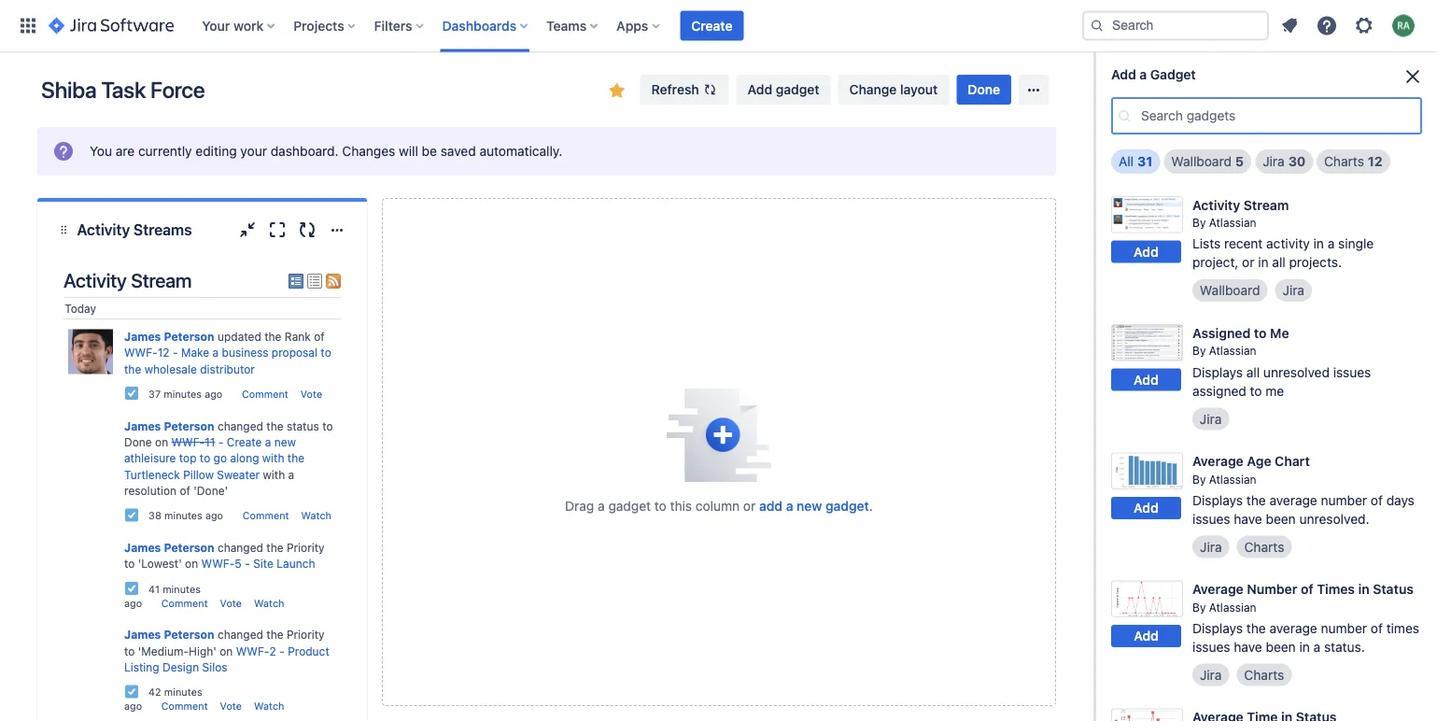 Task type: vqa. For each thing, say whether or not it's contained in the screenshot.


Task type: locate. For each thing, give the bounding box(es) containing it.
jira for average number of times in status
[[1201, 667, 1222, 683]]

30
[[1289, 154, 1306, 169]]

2 add button from the top
[[1112, 369, 1182, 391]]

2 vertical spatial changed
[[218, 628, 263, 642]]

to left me
[[1251, 383, 1263, 398]]

peterson up make
[[164, 330, 214, 343]]

add
[[1112, 67, 1137, 82], [748, 82, 773, 97], [1134, 244, 1159, 259], [1134, 372, 1159, 387], [1134, 500, 1159, 516], [1134, 628, 1159, 644]]

1 james peterson from the top
[[124, 419, 214, 432]]

add for activity stream
[[1134, 244, 1159, 259]]

1 horizontal spatial all
[[1273, 255, 1286, 270]]

charts down average number of times in status by atlassian displays the average number of times issues have been in a status.
[[1245, 667, 1285, 683]]

the down status
[[288, 452, 305, 465]]

add down average number of times in status image
[[1134, 628, 1159, 644]]

displays inside average number of times in status by atlassian displays the average number of times issues have been in a status.
[[1193, 620, 1244, 636]]

james up wholesale on the left of the page
[[124, 330, 161, 343]]

0 horizontal spatial create
[[227, 436, 262, 449]]

activity up today
[[64, 269, 127, 291]]

or inside activity stream by atlassian lists recent activity in a single project, or in all projects.
[[1243, 255, 1255, 270]]

create up along
[[227, 436, 262, 449]]

vote up changed the priority to 'medium-high' on
[[220, 597, 242, 609]]

1 peterson from the top
[[164, 330, 214, 343]]

more actions for activity streams gadget image
[[326, 219, 348, 241]]

0 vertical spatial task image
[[124, 508, 139, 523]]

james up athleisure
[[124, 419, 161, 432]]

atlassian down number on the right of page
[[1210, 601, 1257, 614]]

average left number on the right of page
[[1193, 582, 1244, 597]]

2 horizontal spatial on
[[220, 645, 233, 658]]

watch down site on the left bottom
[[254, 597, 284, 609]]

atlassian inside activity stream by atlassian lists recent activity in a single project, or in all projects.
[[1210, 216, 1257, 229]]

0 horizontal spatial 12
[[158, 346, 170, 359]]

all up assigned
[[1247, 364, 1261, 380]]

1 vertical spatial displays
[[1193, 492, 1244, 508]]

2 vertical spatial vote link
[[220, 700, 242, 713]]

or down "recent"
[[1243, 255, 1255, 270]]

changed for 'lowest'
[[218, 541, 263, 554]]

0 vertical spatial average
[[1193, 453, 1244, 469]]

comment for changed the priority to 'medium-high' on
[[161, 700, 208, 713]]

done up athleisure
[[124, 436, 152, 449]]

5 left site on the left bottom
[[235, 557, 242, 571]]

to inside changed the priority to 'lowest' on
[[124, 557, 135, 571]]

minutes down design
[[164, 686, 202, 698]]

a inside activity stream by atlassian lists recent activity in a single project, or in all projects.
[[1328, 236, 1335, 251]]

wallboard down project,
[[1201, 283, 1261, 298]]

by inside assigned to me by atlassian displays all unresolved issues assigned to me
[[1193, 344, 1207, 357]]

1 vertical spatial issues
[[1193, 511, 1231, 526]]

watch link down site on the left bottom
[[254, 597, 284, 609]]

comment for changed the status to done on
[[243, 510, 289, 522]]

add left gadget
[[1112, 67, 1137, 82]]

ago for 'lowest'
[[124, 597, 142, 609]]

wwf-2 - product listing design silos
[[124, 645, 330, 674]]

all inside assigned to me by atlassian displays all unresolved issues assigned to me
[[1247, 364, 1261, 380]]

1 vertical spatial james peterson
[[124, 541, 214, 554]]

vote for changed the priority to 'lowest' on
[[220, 597, 242, 609]]

average inside average number of times in status by atlassian displays the average number of times issues have been in a status.
[[1193, 582, 1244, 597]]

0 vertical spatial number
[[1322, 492, 1368, 508]]

number
[[1322, 492, 1368, 508], [1322, 620, 1368, 636]]

1 james from the top
[[124, 330, 161, 343]]

projects button
[[288, 11, 363, 41]]

atlassian down assigned at the right
[[1210, 344, 1257, 357]]

3 by from the top
[[1193, 473, 1207, 486]]

changed up along
[[218, 419, 263, 432]]

0 vertical spatial wallboard
[[1172, 154, 1232, 169]]

average number of times in status image
[[1112, 581, 1184, 617]]

the inside average age chart by atlassian displays the average number of days issues have been unresolved.
[[1247, 492, 1267, 508]]

comment link
[[242, 388, 288, 400], [243, 510, 289, 522], [161, 597, 208, 609], [161, 700, 208, 713]]

to up listing
[[124, 645, 135, 658]]

watch link down 2
[[254, 700, 284, 713]]

minutes for done
[[164, 510, 203, 522]]

have down number on the right of page
[[1235, 639, 1263, 655]]

2
[[270, 645, 276, 658]]

1 horizontal spatial new
[[797, 498, 823, 514]]

new inside - create a new athleisure top to go along with the turtleneck pillow sweater
[[274, 436, 296, 449]]

vote link
[[301, 388, 322, 400], [220, 597, 242, 609], [220, 700, 242, 713]]

add button down activity stream image
[[1112, 241, 1182, 263]]

a inside average number of times in status by atlassian displays the average number of times issues have been in a status.
[[1314, 639, 1321, 655]]

0 vertical spatial james peterson
[[124, 419, 214, 432]]

1 vertical spatial been
[[1266, 639, 1297, 655]]

star shiba task force image
[[606, 79, 628, 102]]

stream inside activity stream by atlassian lists recent activity in a single project, or in all projects.
[[1244, 197, 1290, 213]]

by
[[1193, 216, 1207, 229], [1193, 344, 1207, 357], [1193, 473, 1207, 486], [1193, 601, 1207, 614]]

- right 11
[[218, 436, 224, 449]]

1 vertical spatial task image
[[124, 581, 139, 596]]

changed for done
[[218, 419, 263, 432]]

work
[[234, 18, 264, 33]]

atlassian inside average number of times in status by atlassian displays the average number of times issues have been in a status.
[[1210, 601, 1257, 614]]

high'
[[189, 645, 217, 658]]

0 vertical spatial changed
[[218, 419, 263, 432]]

2 task image from the top
[[124, 685, 139, 699]]

activity inside activity stream by atlassian lists recent activity in a single project, or in all projects.
[[1193, 197, 1241, 213]]

minutes inside "41 minutes ago"
[[163, 583, 201, 595]]

1 vertical spatial wallboard
[[1201, 283, 1261, 298]]

banner
[[0, 0, 1438, 52]]

- inside james peterson updated the rank of wwf-12 - make a business proposal to the wholesale distributor
[[173, 346, 178, 359]]

1 vertical spatial vote link
[[220, 597, 242, 609]]

be
[[422, 143, 437, 159]]

or left "add"
[[744, 498, 756, 514]]

4 peterson from the top
[[164, 628, 214, 642]]

search image
[[1090, 18, 1105, 33]]

james peterson link up the 'lowest'
[[124, 541, 214, 554]]

changes
[[342, 143, 396, 159]]

by inside activity stream by atlassian lists recent activity in a single project, or in all projects.
[[1193, 216, 1207, 229]]

currently
[[138, 143, 192, 159]]

to right status
[[322, 419, 333, 432]]

vote link down silos
[[220, 700, 242, 713]]

you are currently editing your dashboard. changes will be saved automatically.
[[90, 143, 563, 159]]

comment link down design
[[161, 700, 208, 713]]

more dashboard actions image
[[1023, 78, 1045, 101]]

0 vertical spatial on
[[155, 436, 168, 449]]

banner containing your work
[[0, 0, 1438, 52]]

2 james peterson from the top
[[124, 541, 214, 554]]

1 task image from the top
[[124, 508, 139, 523]]

- right 2
[[279, 645, 285, 658]]

maximize activity streams image
[[266, 219, 289, 241]]

assigned
[[1193, 325, 1251, 341]]

changed inside changed the priority to 'medium-high' on
[[218, 628, 263, 642]]

2 number from the top
[[1322, 620, 1368, 636]]

4 james from the top
[[124, 628, 161, 642]]

done inside changed the status to done on
[[124, 436, 152, 449]]

the up site on the left bottom
[[267, 541, 284, 554]]

1 have from the top
[[1235, 511, 1263, 526]]

0 horizontal spatial 5
[[235, 557, 242, 571]]

on
[[155, 436, 168, 449], [185, 557, 198, 571], [220, 645, 233, 658]]

have down age
[[1235, 511, 1263, 526]]

2 vertical spatial vote
[[220, 700, 242, 713]]

minutes right 38
[[164, 510, 203, 522]]

0 vertical spatial with
[[262, 452, 284, 465]]

41
[[149, 583, 160, 595]]

ago inside "41 minutes ago"
[[124, 597, 142, 609]]

1 horizontal spatial or
[[1243, 255, 1255, 270]]

0 vertical spatial priority
[[287, 541, 325, 554]]

add button
[[1112, 241, 1182, 263], [1112, 369, 1182, 391], [1112, 497, 1182, 519], [1112, 625, 1182, 647]]

charts right 30
[[1325, 154, 1365, 169]]

ago inside 42 minutes ago
[[124, 700, 142, 713]]

1 vertical spatial vote
[[220, 597, 242, 609]]

changed
[[218, 419, 263, 432], [218, 541, 263, 554], [218, 628, 263, 642]]

1 horizontal spatial on
[[185, 557, 198, 571]]

add button down average number of times in status image
[[1112, 625, 1182, 647]]

by up lists
[[1193, 216, 1207, 229]]

minutes inside 42 minutes ago
[[164, 686, 202, 698]]

create inside - create a new athleisure top to go along with the turtleneck pillow sweater
[[227, 436, 262, 449]]

2 peterson from the top
[[164, 419, 214, 432]]

been down number on the right of page
[[1266, 639, 1297, 655]]

2 by from the top
[[1193, 344, 1207, 357]]

0 vertical spatial watch
[[301, 510, 332, 522]]

1 vertical spatial activity
[[77, 221, 130, 239]]

are
[[116, 143, 135, 159]]

dashboards button
[[437, 11, 535, 41]]

of left days
[[1371, 492, 1384, 508]]

james for changed the priority to 'lowest' on
[[124, 541, 161, 554]]

1 vertical spatial new
[[797, 498, 823, 514]]

close icon image
[[1402, 65, 1425, 88]]

Search gadgets field
[[1136, 99, 1421, 133]]

a inside 'with a resolution of 'done''
[[288, 468, 295, 481]]

0 vertical spatial stream
[[1244, 197, 1290, 213]]

of down the pillow on the bottom left of page
[[180, 484, 190, 497]]

the up 2
[[267, 628, 284, 642]]

0 horizontal spatial done
[[124, 436, 152, 449]]

add button for lists recent activity in a single project, or in all projects.
[[1112, 241, 1182, 263]]

5 left 'jira 30'
[[1236, 154, 1245, 169]]

1 priority from the top
[[287, 541, 325, 554]]

0 vertical spatial all
[[1273, 255, 1286, 270]]

0 vertical spatial 12
[[1369, 154, 1384, 169]]

the inside average number of times in status by atlassian displays the average number of times issues have been in a status.
[[1247, 620, 1267, 636]]

1 vertical spatial average
[[1193, 582, 1244, 597]]

12 up wholesale on the left of the page
[[158, 346, 170, 359]]

displays inside average age chart by atlassian displays the average number of days issues have been unresolved.
[[1193, 492, 1244, 508]]

on up athleisure
[[155, 436, 168, 449]]

1 vertical spatial on
[[185, 557, 198, 571]]

have inside average age chart by atlassian displays the average number of days issues have been unresolved.
[[1235, 511, 1263, 526]]

issues inside average age chart by atlassian displays the average number of days issues have been unresolved.
[[1193, 511, 1231, 526]]

or
[[1243, 255, 1255, 270], [744, 498, 756, 514]]

0 vertical spatial task image
[[124, 386, 139, 401]]

0 vertical spatial activity
[[1193, 197, 1241, 213]]

Search field
[[1083, 11, 1270, 41]]

task image for 42 minutes ago
[[124, 685, 139, 699]]

days
[[1387, 492, 1415, 508]]

with
[[262, 452, 284, 465], [263, 468, 285, 481]]

1 horizontal spatial 12
[[1369, 154, 1384, 169]]

4 add button from the top
[[1112, 625, 1182, 647]]

comment for changed the priority to 'lowest' on
[[161, 597, 208, 609]]

vote link for changed the priority to 'lowest' on
[[220, 597, 242, 609]]

average inside average age chart by atlassian displays the average number of days issues have been unresolved.
[[1193, 453, 1244, 469]]

3 james peterson from the top
[[124, 628, 214, 642]]

- inside - create a new athleisure top to go along with the turtleneck pillow sweater
[[218, 436, 224, 449]]

new
[[274, 436, 296, 449], [797, 498, 823, 514]]

1 add button from the top
[[1112, 241, 1182, 263]]

1 vertical spatial with
[[263, 468, 285, 481]]

1 vertical spatial number
[[1322, 620, 1368, 636]]

0 vertical spatial 5
[[1236, 154, 1245, 169]]

in left status.
[[1300, 639, 1311, 655]]

comment down design
[[161, 700, 208, 713]]

5 for wallboard
[[1236, 154, 1245, 169]]

2 james from the top
[[124, 419, 161, 432]]

james peterson for 'lowest'
[[124, 541, 214, 554]]

1 by from the top
[[1193, 216, 1207, 229]]

to inside changed the priority to 'medium-high' on
[[124, 645, 135, 658]]

this
[[670, 498, 692, 514]]

4 james peterson link from the top
[[124, 628, 214, 642]]

0 vertical spatial average
[[1270, 492, 1318, 508]]

activity
[[1193, 197, 1241, 213], [77, 221, 130, 239], [64, 269, 127, 291]]

done link
[[957, 75, 1012, 105]]

priority up product
[[287, 628, 325, 642]]

along
[[230, 452, 259, 465]]

watch link
[[301, 510, 332, 522], [254, 597, 284, 609], [254, 700, 284, 713]]

activity for activity stream by atlassian lists recent activity in a single project, or in all projects.
[[1193, 197, 1241, 213]]

on up silos
[[220, 645, 233, 658]]

2 atlassian from the top
[[1210, 344, 1257, 357]]

new right "add"
[[797, 498, 823, 514]]

3 displays from the top
[[1193, 620, 1244, 636]]

create
[[692, 18, 733, 33], [227, 436, 262, 449]]

the inside changed the priority to 'medium-high' on
[[267, 628, 284, 642]]

1 changed from the top
[[218, 419, 263, 432]]

1 vertical spatial charts
[[1245, 539, 1285, 554]]

add gadget
[[748, 82, 820, 97]]

2 vertical spatial activity
[[64, 269, 127, 291]]

notifications image
[[1279, 14, 1301, 37]]

priority inside changed the priority to 'lowest' on
[[287, 541, 325, 554]]

wwf-12 - make a business proposal to the wholesale distributor link
[[124, 346, 331, 375]]

chart
[[1275, 453, 1311, 469]]

james up the 'lowest'
[[124, 541, 161, 554]]

on inside changed the status to done on
[[155, 436, 168, 449]]

minimize activity streams image
[[236, 219, 259, 241]]

your
[[241, 143, 267, 159]]

1 vertical spatial done
[[124, 436, 152, 449]]

11
[[205, 436, 215, 449]]

to
[[1255, 325, 1267, 341], [321, 346, 331, 359], [1251, 383, 1263, 398], [322, 419, 333, 432], [200, 452, 210, 465], [655, 498, 667, 514], [124, 557, 135, 571], [124, 645, 135, 658]]

changed for 'medium-
[[218, 628, 263, 642]]

vote
[[301, 388, 322, 400], [220, 597, 242, 609], [220, 700, 242, 713]]

james peterson up wwf-11
[[124, 419, 214, 432]]

0 vertical spatial been
[[1266, 511, 1297, 526]]

to inside james peterson updated the rank of wwf-12 - make a business proposal to the wholesale distributor
[[321, 346, 331, 359]]

1 vertical spatial or
[[744, 498, 756, 514]]

38
[[149, 510, 161, 522]]

number up status.
[[1322, 620, 1368, 636]]

1 horizontal spatial stream
[[1244, 197, 1290, 213]]

0 vertical spatial new
[[274, 436, 296, 449]]

by right average number of times in status image
[[1193, 601, 1207, 614]]

charts 12
[[1325, 154, 1384, 169]]

3 peterson from the top
[[164, 541, 214, 554]]

all
[[1119, 154, 1134, 169]]

on right the 'lowest'
[[185, 557, 198, 571]]

add button down average age chart image
[[1112, 497, 1182, 519]]

comment
[[242, 388, 288, 400], [243, 510, 289, 522], [161, 597, 208, 609], [161, 700, 208, 713]]

task image
[[124, 386, 139, 401], [124, 685, 139, 699]]

assigned to me image
[[1112, 324, 1184, 361]]

activity up activity stream
[[77, 221, 130, 239]]

'done'
[[194, 484, 228, 497]]

the inside changed the priority to 'lowest' on
[[267, 541, 284, 554]]

42
[[149, 686, 161, 698]]

task image for 37 minutes ago
[[124, 386, 139, 401]]

wwf- inside james peterson updated the rank of wwf-12 - make a business proposal to the wholesale distributor
[[124, 346, 158, 359]]

james peterson
[[124, 419, 214, 432], [124, 541, 214, 554], [124, 628, 214, 642]]

displays for displays the average number of days issues have been unresolved.
[[1193, 492, 1244, 508]]

0 vertical spatial issues
[[1334, 364, 1372, 380]]

james peterson up the 'lowest'
[[124, 541, 214, 554]]

refresh button
[[641, 75, 729, 105]]

launch
[[277, 557, 315, 571]]

average
[[1193, 453, 1244, 469], [1193, 582, 1244, 597]]

by down assigned at the right
[[1193, 344, 1207, 357]]

4 atlassian from the top
[[1210, 601, 1257, 614]]

james peterson link for changed the status to done on
[[124, 419, 214, 432]]

1 vertical spatial watch
[[254, 597, 284, 609]]

activity for activity stream
[[64, 269, 127, 291]]

task image for 'lowest'
[[124, 581, 139, 596]]

stream for activity stream by atlassian lists recent activity in a single project, or in all projects.
[[1244, 197, 1290, 213]]

1 vertical spatial changed
[[218, 541, 263, 554]]

watch link for changed the priority to 'medium-high' on
[[254, 700, 284, 713]]

create inside button
[[692, 18, 733, 33]]

issues inside average number of times in status by atlassian displays the average number of times issues have been in a status.
[[1193, 639, 1231, 655]]

to inside - create a new athleisure top to go along with the turtleneck pillow sweater
[[200, 452, 210, 465]]

1 average from the top
[[1270, 492, 1318, 508]]

changed inside changed the priority to 'lowest' on
[[218, 541, 263, 554]]

comment link down "distributor"
[[242, 388, 288, 400]]

1 james peterson link from the top
[[124, 330, 214, 343]]

atlassian up "recent"
[[1210, 216, 1257, 229]]

watch up 'launch'
[[301, 510, 332, 522]]

in
[[1314, 236, 1325, 251], [1259, 255, 1269, 270], [1359, 582, 1370, 597], [1300, 639, 1311, 655]]

done left more dashboard actions image at the right top of the page
[[968, 82, 1001, 97]]

2 priority from the top
[[287, 628, 325, 642]]

wwf- for 11
[[171, 436, 205, 449]]

3 changed from the top
[[218, 628, 263, 642]]

3 james from the top
[[124, 541, 161, 554]]

vote link up status
[[301, 388, 322, 400]]

drag a gadget to this column or add a new gadget .
[[565, 498, 873, 514]]

james peterson link
[[124, 330, 214, 343], [124, 419, 214, 432], [124, 541, 214, 554], [124, 628, 214, 642]]

james peterson for done
[[124, 419, 214, 432]]

to left go
[[200, 452, 210, 465]]

2 displays from the top
[[1193, 492, 1244, 508]]

0 horizontal spatial on
[[155, 436, 168, 449]]

change layout
[[850, 82, 938, 97]]

vote link up changed the priority to 'medium-high' on
[[220, 597, 242, 609]]

on for 'lowest'
[[185, 557, 198, 571]]

1 vertical spatial watch link
[[254, 597, 284, 609]]

charts up number on the right of page
[[1245, 539, 1285, 554]]

1 displays from the top
[[1193, 364, 1244, 380]]

task
[[101, 77, 146, 103]]

priority
[[287, 541, 325, 554], [287, 628, 325, 642]]

wallboard
[[1172, 154, 1232, 169], [1201, 283, 1261, 298]]

number up unresolved.
[[1322, 492, 1368, 508]]

average left age
[[1193, 453, 1244, 469]]

task image left '42'
[[124, 685, 139, 699]]

1 vertical spatial task image
[[124, 685, 139, 699]]

2 average from the top
[[1193, 582, 1244, 597]]

settings image
[[1354, 14, 1376, 37]]

1 horizontal spatial create
[[692, 18, 733, 33]]

2 vertical spatial charts
[[1245, 667, 1285, 683]]

task image
[[124, 508, 139, 523], [124, 581, 139, 596]]

1 horizontal spatial gadget
[[776, 82, 820, 97]]

2 average from the top
[[1270, 620, 1318, 636]]

projects.
[[1290, 255, 1343, 270]]

2 been from the top
[[1266, 639, 1297, 655]]

ago for 'medium-
[[124, 700, 142, 713]]

average inside average age chart by atlassian displays the average number of days issues have been unresolved.
[[1270, 492, 1318, 508]]

38 minutes ago
[[149, 510, 223, 522]]

add button down assigned to me image
[[1112, 369, 1182, 391]]

product
[[288, 645, 330, 658]]

minutes
[[164, 388, 202, 400], [164, 510, 203, 522], [163, 583, 201, 595], [164, 686, 202, 698]]

james peterson link for updated the rank of
[[124, 330, 214, 343]]

0 vertical spatial create
[[692, 18, 733, 33]]

0 horizontal spatial new
[[274, 436, 296, 449]]

issues
[[1334, 364, 1372, 380], [1193, 511, 1231, 526], [1193, 639, 1231, 655]]

me
[[1266, 383, 1285, 398]]

1 vertical spatial average
[[1270, 620, 1318, 636]]

0 horizontal spatial or
[[744, 498, 756, 514]]

add down activity stream image
[[1134, 244, 1159, 259]]

1 vertical spatial create
[[227, 436, 262, 449]]

gadget right "add"
[[826, 498, 870, 514]]

1 horizontal spatial done
[[968, 82, 1001, 97]]

ago down the 'lowest'
[[124, 597, 142, 609]]

watch down 2
[[254, 700, 284, 713]]

2 have from the top
[[1235, 639, 1263, 655]]

2 vertical spatial on
[[220, 645, 233, 658]]

12 right 30
[[1369, 154, 1384, 169]]

recent
[[1225, 236, 1263, 251]]

vote for changed the priority to 'medium-high' on
[[220, 700, 242, 713]]

the down age
[[1247, 492, 1267, 508]]

all down activity on the right
[[1273, 255, 1286, 270]]

of
[[314, 330, 325, 343], [180, 484, 190, 497], [1371, 492, 1384, 508], [1301, 582, 1314, 597], [1371, 620, 1384, 636]]

priority inside changed the priority to 'medium-high' on
[[287, 628, 325, 642]]

1 been from the top
[[1266, 511, 1297, 526]]

4 by from the top
[[1193, 601, 1207, 614]]

activity stream image
[[1112, 196, 1184, 233]]

1 vertical spatial stream
[[131, 269, 192, 291]]

number inside average number of times in status by atlassian displays the average number of times issues have been in a status.
[[1322, 620, 1368, 636]]

on inside changed the priority to 'lowest' on
[[185, 557, 198, 571]]

gadget inside button
[[776, 82, 820, 97]]

task image for done
[[124, 508, 139, 523]]

vote down silos
[[220, 700, 242, 713]]

number inside average age chart by atlassian displays the average number of days issues have been unresolved.
[[1322, 492, 1368, 508]]

gadget
[[776, 82, 820, 97], [609, 498, 651, 514], [826, 498, 870, 514]]

priority for changed the priority to 'lowest' on
[[287, 541, 325, 554]]

refresh activity streams image
[[296, 219, 319, 241]]

single
[[1339, 236, 1375, 251]]

jira software image
[[49, 14, 174, 37], [49, 14, 174, 37]]

the
[[265, 330, 282, 343], [124, 362, 141, 375], [267, 419, 284, 432], [288, 452, 305, 465], [1247, 492, 1267, 508], [267, 541, 284, 554], [1247, 620, 1267, 636], [267, 628, 284, 642]]

2 vertical spatial watch link
[[254, 700, 284, 713]]

priority for changed the priority to 'medium-high' on
[[287, 628, 325, 642]]

apps
[[617, 18, 649, 33]]

wallboard right 31
[[1172, 154, 1232, 169]]

1 atlassian from the top
[[1210, 216, 1257, 229]]

changed the priority to 'lowest' on
[[124, 541, 325, 571]]

drag
[[565, 498, 595, 514]]

stream up activity on the right
[[1244, 197, 1290, 213]]

1 number from the top
[[1322, 492, 1368, 508]]

5 for wwf-
[[235, 557, 242, 571]]

ago down 'done'
[[205, 510, 223, 522]]

site
[[253, 557, 274, 571]]

stream down streams
[[131, 269, 192, 291]]

displays inside assigned to me by atlassian displays all unresolved issues assigned to me
[[1193, 364, 1244, 380]]

peterson down "38 minutes ago"
[[164, 541, 214, 554]]

1 vertical spatial 12
[[158, 346, 170, 359]]

average age chart image
[[1112, 452, 1184, 489]]

james peterson up 'medium-
[[124, 628, 214, 642]]

add for average age chart
[[1134, 500, 1159, 516]]

jira
[[1263, 154, 1285, 169], [1283, 283, 1305, 298], [1201, 411, 1222, 426], [1201, 539, 1222, 554], [1201, 667, 1222, 683]]

james peterson link for changed the priority to 'lowest' on
[[124, 541, 214, 554]]

2 changed from the top
[[218, 541, 263, 554]]

ago down "distributor"
[[205, 388, 223, 400]]

1 horizontal spatial 5
[[1236, 154, 1245, 169]]

0 vertical spatial have
[[1235, 511, 1263, 526]]

vote link for changed the priority to 'medium-high' on
[[220, 700, 242, 713]]

1 task image from the top
[[124, 386, 139, 401]]

0 horizontal spatial stream
[[131, 269, 192, 291]]

42 minutes ago
[[124, 686, 202, 713]]

changed inside changed the status to done on
[[218, 419, 263, 432]]

add for average number of times in status
[[1134, 628, 1159, 644]]

of inside james peterson updated the rank of wwf-12 - make a business proposal to the wholesale distributor
[[314, 330, 325, 343]]

status.
[[1325, 639, 1366, 655]]

distributor
[[200, 362, 255, 375]]

2 vertical spatial displays
[[1193, 620, 1244, 636]]

1 vertical spatial all
[[1247, 364, 1261, 380]]

1 vertical spatial priority
[[287, 628, 325, 642]]

wholesale
[[144, 362, 197, 375]]

1 average from the top
[[1193, 453, 1244, 469]]

changed the priority to 'medium-high' on
[[124, 628, 325, 658]]

0 horizontal spatial all
[[1247, 364, 1261, 380]]

3 james peterson link from the top
[[124, 541, 214, 554]]

0 vertical spatial displays
[[1193, 364, 1244, 380]]

activity up lists
[[1193, 197, 1241, 213]]

been left unresolved.
[[1266, 511, 1297, 526]]

issues inside assigned to me by atlassian displays all unresolved issues assigned to me
[[1334, 364, 1372, 380]]

peterson for 'medium-
[[164, 628, 214, 642]]

priority up 'launch'
[[287, 541, 325, 554]]

wwf- inside wwf-2 - product listing design silos
[[236, 645, 270, 658]]

2 james peterson link from the top
[[124, 419, 214, 432]]

0 vertical spatial or
[[1243, 255, 1255, 270]]

2 task image from the top
[[124, 581, 139, 596]]

2 vertical spatial watch
[[254, 700, 284, 713]]

change
[[850, 82, 897, 97]]

2 vertical spatial james peterson
[[124, 628, 214, 642]]

by right average age chart image
[[1193, 473, 1207, 486]]

3 atlassian from the top
[[1210, 473, 1257, 486]]

charts
[[1325, 154, 1365, 169], [1245, 539, 1285, 554], [1245, 667, 1285, 683]]

average down chart
[[1270, 492, 1318, 508]]

2 vertical spatial issues
[[1193, 639, 1231, 655]]

3 add button from the top
[[1112, 497, 1182, 519]]

minutes for 'medium-
[[164, 686, 202, 698]]

stream for activity stream
[[131, 269, 192, 291]]

1 vertical spatial have
[[1235, 639, 1263, 655]]

the down number on the right of page
[[1247, 620, 1267, 636]]

1 vertical spatial 5
[[235, 557, 242, 571]]



Task type: describe. For each thing, give the bounding box(es) containing it.
james peterson updated the rank of wwf-12 - make a business proposal to the wholesale distributor
[[124, 330, 331, 375]]

listing
[[124, 661, 159, 674]]

in up projects.
[[1314, 236, 1325, 251]]

of left times
[[1301, 582, 1314, 597]]

displays for displays all unresolved issues assigned to me
[[1193, 364, 1244, 380]]

project,
[[1193, 255, 1239, 270]]

change layout button
[[839, 75, 950, 105]]

by inside average number of times in status by atlassian displays the average number of times issues have been in a status.
[[1193, 601, 1207, 614]]

0 vertical spatial vote
[[301, 388, 322, 400]]

silos
[[202, 661, 228, 674]]

wwf-5 - site launch
[[201, 557, 315, 571]]

add button for displays all unresolved issues assigned to me
[[1112, 369, 1182, 391]]

charts for chart
[[1245, 539, 1285, 554]]

of inside 'with a resolution of 'done''
[[180, 484, 190, 497]]

primary element
[[11, 0, 1083, 52]]

refresh
[[652, 82, 699, 97]]

41 minutes ago
[[124, 583, 201, 609]]

today
[[65, 302, 96, 315]]

been inside average number of times in status by atlassian displays the average number of times issues have been in a status.
[[1266, 639, 1297, 655]]

jira for assigned to me
[[1201, 411, 1222, 426]]

average for average age chart
[[1193, 453, 1244, 469]]

james for changed the priority to 'medium-high' on
[[124, 628, 161, 642]]

37 minutes ago
[[149, 388, 223, 400]]

the left 'rank'
[[265, 330, 282, 343]]

add right refresh icon
[[748, 82, 773, 97]]

37
[[149, 388, 161, 400]]

average inside average number of times in status by atlassian displays the average number of times issues have been in a status.
[[1270, 620, 1318, 636]]

to left the me
[[1255, 325, 1267, 341]]

average number of times in status by atlassian displays the average number of times issues have been in a status.
[[1193, 582, 1420, 655]]

assigned to me by atlassian displays all unresolved issues assigned to me
[[1193, 325, 1372, 398]]

times
[[1387, 620, 1420, 636]]

activity for activity streams
[[77, 221, 130, 239]]

add button for displays the average number of days issues have been unresolved.
[[1112, 497, 1182, 519]]

with inside - create a new athleisure top to go along with the turtleneck pillow sweater
[[262, 452, 284, 465]]

lists
[[1193, 236, 1221, 251]]

0 vertical spatial done
[[968, 82, 1001, 97]]

0 horizontal spatial gadget
[[609, 498, 651, 514]]

add
[[760, 498, 783, 514]]

editing
[[196, 143, 237, 159]]

james for changed the status to done on
[[124, 419, 161, 432]]

shiba
[[41, 77, 97, 103]]

atlassian inside average age chart by atlassian displays the average number of days issues have been unresolved.
[[1210, 473, 1257, 486]]

status
[[1374, 582, 1414, 597]]

updated
[[218, 330, 261, 343]]

have inside average number of times in status by atlassian displays the average number of times issues have been in a status.
[[1235, 639, 1263, 655]]

peterson for 'lowest'
[[164, 541, 214, 554]]

2 horizontal spatial gadget
[[826, 498, 870, 514]]

0 vertical spatial charts
[[1325, 154, 1365, 169]]

create button
[[680, 11, 744, 41]]

comment link for changed the priority to 'medium-high' on
[[161, 700, 208, 713]]

turtleneck
[[124, 468, 180, 481]]

filters button
[[369, 11, 431, 41]]

minutes down wholesale on the left of the page
[[164, 388, 202, 400]]

watch link for changed the priority to 'lowest' on
[[254, 597, 284, 609]]

- inside wwf-2 - product listing design silos
[[279, 645, 285, 658]]

activity
[[1267, 236, 1311, 251]]

wallboard for wallboard 5
[[1172, 154, 1232, 169]]

comment link for changed the priority to 'lowest' on
[[161, 597, 208, 609]]

to left this
[[655, 498, 667, 514]]

the inside - create a new athleisure top to go along with the turtleneck pillow sweater
[[288, 452, 305, 465]]

average age chart by atlassian displays the average number of days issues have been unresolved.
[[1193, 453, 1415, 526]]

add gadget button
[[737, 75, 831, 105]]

comment link for changed the status to done on
[[243, 510, 289, 522]]

- create a new athleisure top to go along with the turtleneck pillow sweater
[[124, 436, 305, 481]]

assigned
[[1193, 383, 1247, 398]]

comment down "distributor"
[[242, 388, 288, 400]]

rank
[[285, 330, 311, 343]]

james peterson link for changed the priority to 'medium-high' on
[[124, 628, 214, 642]]

in down "recent"
[[1259, 255, 1269, 270]]

pillow
[[183, 468, 214, 481]]

minutes for 'lowest'
[[163, 583, 201, 595]]

to inside changed the status to done on
[[322, 419, 333, 432]]

saved
[[441, 143, 476, 159]]

dashboard.
[[271, 143, 339, 159]]

unresolved
[[1264, 364, 1330, 380]]

a inside - create a new athleisure top to go along with the turtleneck pillow sweater
[[265, 436, 271, 449]]

watch for changed the priority to 'lowest' on
[[254, 597, 284, 609]]

age
[[1248, 453, 1272, 469]]

all 31
[[1119, 154, 1153, 169]]

by inside average age chart by atlassian displays the average number of days issues have been unresolved.
[[1193, 473, 1207, 486]]

0 vertical spatial watch link
[[301, 510, 332, 522]]

on for done
[[155, 436, 168, 449]]

make
[[181, 346, 209, 359]]

wallboard for wallboard
[[1201, 283, 1261, 298]]

watch for changed the priority to 'medium-high' on
[[254, 700, 284, 713]]

wwf- for 2
[[236, 645, 270, 658]]

add a new gadget button
[[760, 497, 870, 516]]

james peterson for 'medium-
[[124, 628, 214, 642]]

your work button
[[196, 11, 282, 41]]

force
[[151, 77, 205, 103]]

the left wholesale on the left of the page
[[124, 362, 141, 375]]

unresolved.
[[1300, 511, 1370, 526]]

teams button
[[541, 11, 606, 41]]

0 vertical spatial vote link
[[301, 388, 322, 400]]

wwf-5 - site launch link
[[201, 557, 315, 571]]

streams
[[134, 221, 192, 239]]

add for assigned to me
[[1134, 372, 1159, 387]]

atlassian inside assigned to me by atlassian displays all unresolved issues assigned to me
[[1210, 344, 1257, 357]]

'medium-
[[138, 645, 189, 658]]

add gadget img image
[[667, 389, 772, 482]]

jira 30
[[1263, 154, 1306, 169]]

column
[[696, 498, 740, 514]]

the inside changed the status to done on
[[267, 419, 284, 432]]

activity stream by atlassian lists recent activity in a single project, or in all projects.
[[1193, 197, 1375, 270]]

appswitcher icon image
[[17, 14, 39, 37]]

teams
[[547, 18, 587, 33]]

number
[[1248, 582, 1298, 597]]

filters
[[374, 18, 413, 33]]

projects
[[294, 18, 344, 33]]

resolution
[[124, 484, 177, 497]]

help image
[[1316, 14, 1339, 37]]

jira for average age chart
[[1201, 539, 1222, 554]]

james inside james peterson updated the rank of wwf-12 - make a business proposal to the wholesale distributor
[[124, 330, 161, 343]]

ago for done
[[205, 510, 223, 522]]

activity stream
[[64, 269, 192, 291]]

design
[[163, 661, 199, 674]]

proposal
[[272, 346, 318, 359]]

with a resolution of 'done'
[[124, 468, 295, 497]]

wwf- for 5
[[201, 557, 235, 571]]

athleisure
[[124, 452, 176, 465]]

12 inside james peterson updated the rank of wwf-12 - make a business proposal to the wholesale distributor
[[158, 346, 170, 359]]

peterson for done
[[164, 419, 214, 432]]

in right times
[[1359, 582, 1370, 597]]

charts for of
[[1245, 667, 1285, 683]]

with inside 'with a resolution of 'done''
[[263, 468, 285, 481]]

of inside average age chart by atlassian displays the average number of days issues have been unresolved.
[[1371, 492, 1384, 508]]

your work
[[202, 18, 264, 33]]

add a gadget
[[1112, 67, 1197, 82]]

go
[[214, 452, 227, 465]]

average for average number of times in status
[[1193, 582, 1244, 597]]

a inside james peterson updated the rank of wwf-12 - make a business proposal to the wholesale distributor
[[213, 346, 219, 359]]

on inside changed the priority to 'medium-high' on
[[220, 645, 233, 658]]

automatically.
[[480, 143, 563, 159]]

top
[[179, 452, 197, 465]]

add button for displays the average number of times issues have been in a status.
[[1112, 625, 1182, 647]]

your
[[202, 18, 230, 33]]

shiba task force
[[41, 77, 205, 103]]

of left times in the bottom of the page
[[1371, 620, 1384, 636]]

times
[[1318, 582, 1356, 597]]

- left site on the left bottom
[[245, 557, 250, 571]]

your profile and settings image
[[1393, 14, 1415, 37]]

you
[[90, 143, 112, 159]]

dashboards
[[442, 18, 517, 33]]

layout
[[901, 82, 938, 97]]

all inside activity stream by atlassian lists recent activity in a single project, or in all projects.
[[1273, 255, 1286, 270]]

peterson inside james peterson updated the rank of wwf-12 - make a business proposal to the wholesale distributor
[[164, 330, 214, 343]]

refresh image
[[703, 82, 718, 97]]

james peterson image
[[68, 330, 113, 374]]

'lowest'
[[138, 557, 182, 571]]

will
[[399, 143, 418, 159]]

been inside average age chart by atlassian displays the average number of days issues have been unresolved.
[[1266, 511, 1297, 526]]

activity streams
[[77, 221, 192, 239]]



